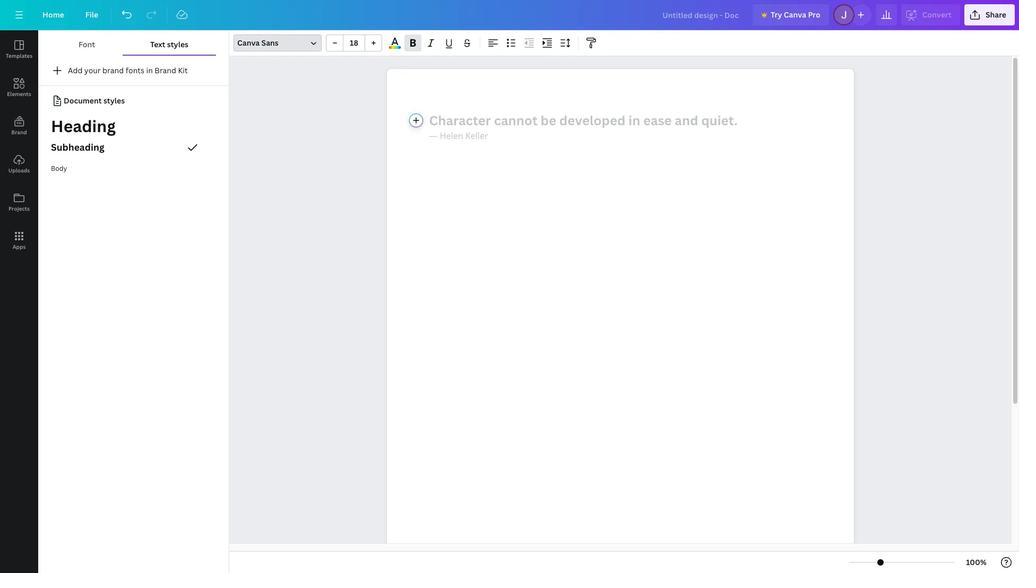 Task type: vqa. For each thing, say whether or not it's contained in the screenshot.
'Google'
no



Task type: describe. For each thing, give the bounding box(es) containing it.
sans
[[261, 38, 279, 48]]

elements button
[[0, 68, 38, 107]]

add
[[68, 65, 82, 75]]

convert
[[922, 10, 952, 20]]

styles for document styles
[[103, 96, 125, 106]]

text
[[150, 39, 165, 49]]

share button
[[964, 4, 1015, 25]]

document
[[64, 96, 102, 106]]

home link
[[34, 4, 73, 25]]

subheading button
[[38, 137, 229, 158]]

text styles
[[150, 39, 188, 49]]

file
[[85, 10, 98, 20]]

apps button
[[0, 221, 38, 260]]

100% button
[[959, 554, 994, 571]]

1 horizontal spatial brand
[[155, 65, 176, 75]]

try
[[771, 10, 782, 20]]

uploads
[[8, 167, 30, 174]]

subheading
[[51, 141, 104, 153]]

in
[[146, 65, 153, 75]]

heading
[[51, 115, 116, 137]]

100%
[[966, 557, 987, 567]]

add your brand fonts in brand kit
[[68, 65, 188, 75]]

file button
[[77, 4, 107, 25]]

try canva pro
[[771, 10, 821, 20]]

color range image
[[389, 46, 401, 49]]

body
[[51, 164, 67, 173]]

canva inside button
[[784, 10, 806, 20]]

elements
[[7, 90, 31, 98]]



Task type: locate. For each thing, give the bounding box(es) containing it.
1 vertical spatial styles
[[103, 96, 125, 106]]

canva sans
[[237, 38, 279, 48]]

1 vertical spatial canva
[[237, 38, 260, 48]]

1 horizontal spatial canva
[[784, 10, 806, 20]]

body button
[[38, 158, 229, 179]]

brand
[[103, 65, 124, 75]]

group
[[326, 35, 382, 51]]

kit
[[178, 65, 188, 75]]

0 vertical spatial brand
[[155, 65, 176, 75]]

canva
[[784, 10, 806, 20], [237, 38, 260, 48]]

font button
[[51, 35, 123, 55]]

canva inside dropdown button
[[237, 38, 260, 48]]

templates
[[6, 52, 32, 59]]

0 vertical spatial canva
[[784, 10, 806, 20]]

0 horizontal spatial styles
[[103, 96, 125, 106]]

heading button
[[38, 114, 229, 139]]

0 vertical spatial styles
[[167, 39, 188, 49]]

templates button
[[0, 30, 38, 68]]

main menu bar
[[0, 0, 1019, 30]]

Design title text field
[[654, 4, 748, 25]]

text styles button
[[123, 35, 216, 55]]

canva right try
[[784, 10, 806, 20]]

0 horizontal spatial brand
[[11, 128, 27, 136]]

side panel tab list
[[0, 30, 38, 260]]

brand button
[[0, 107, 38, 145]]

styles
[[167, 39, 188, 49], [103, 96, 125, 106]]

styles down brand
[[103, 96, 125, 106]]

brand
[[155, 65, 176, 75], [11, 128, 27, 136]]

home
[[42, 10, 64, 20]]

convert button
[[901, 4, 960, 25]]

brand up uploads button
[[11, 128, 27, 136]]

brand right in
[[155, 65, 176, 75]]

canva sans button
[[234, 35, 322, 51]]

styles right text
[[167, 39, 188, 49]]

None text field
[[387, 69, 854, 573]]

document styles
[[64, 96, 125, 106]]

fonts
[[126, 65, 144, 75]]

uploads button
[[0, 145, 38, 183]]

apps
[[13, 243, 26, 251]]

brand inside side panel tab list
[[11, 128, 27, 136]]

add your brand fonts in brand kit button
[[38, 60, 229, 81]]

your
[[84, 65, 101, 75]]

try canva pro button
[[753, 4, 829, 25]]

pro
[[808, 10, 821, 20]]

canva left the sans
[[237, 38, 260, 48]]

0 horizontal spatial canva
[[237, 38, 260, 48]]

– – number field
[[347, 38, 362, 48]]

share
[[986, 10, 1006, 20]]

1 horizontal spatial styles
[[167, 39, 188, 49]]

styles for text styles
[[167, 39, 188, 49]]

font
[[79, 39, 95, 49]]

styles inside button
[[167, 39, 188, 49]]

projects
[[8, 205, 30, 212]]

1 vertical spatial brand
[[11, 128, 27, 136]]

projects button
[[0, 183, 38, 221]]



